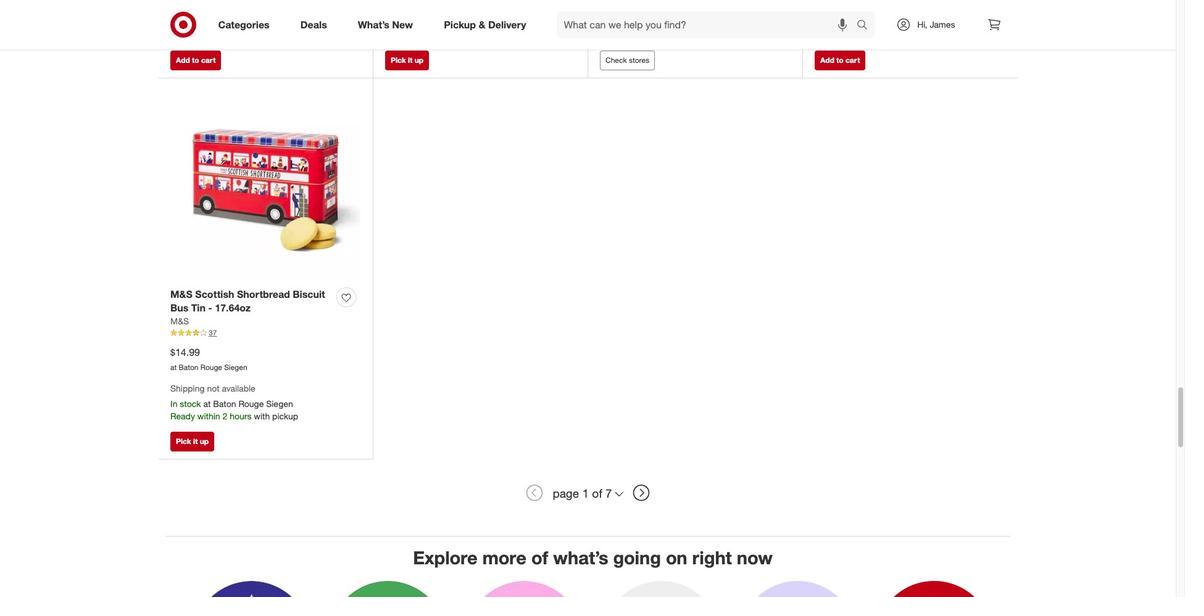 Task type: locate. For each thing, give the bounding box(es) containing it.
0 horizontal spatial siegen
[[224, 363, 247, 372]]

james
[[930, 19, 955, 30]]

rouge inside $14.99 at baton rouge siegen
[[201, 363, 222, 372]]

rouge down available
[[239, 399, 264, 409]]

2 vertical spatial at
[[203, 399, 211, 409]]

1 vertical spatial up
[[200, 437, 209, 447]]

2 horizontal spatial rouge
[[453, 17, 479, 27]]

1 vertical spatial in
[[170, 399, 177, 409]]

2 vertical spatial hours
[[230, 411, 251, 422]]

0 vertical spatial m&s
[[170, 288, 193, 300]]

pick for with pickup
[[391, 55, 406, 65]]

1 vertical spatial stock
[[180, 399, 201, 409]]

1 cart from the left
[[201, 55, 216, 65]]

0 horizontal spatial hours
[[230, 411, 251, 422]]

0 horizontal spatial pick it up button
[[170, 432, 214, 452]]

1 vertical spatial rouge
[[201, 363, 222, 372]]

1 horizontal spatial pick
[[391, 55, 406, 65]]

0 horizontal spatial baton
[[179, 363, 198, 372]]

2 horizontal spatial at
[[418, 17, 426, 27]]

1 horizontal spatial siegen
[[266, 399, 293, 409]]

check
[[606, 55, 627, 65]]

of inside dropdown button
[[592, 486, 602, 501]]

1 horizontal spatial with
[[469, 29, 485, 40]]

cart down categories link
[[201, 55, 216, 65]]

m&s scottish shortbread biscuit bus tin - 17.64oz link
[[170, 287, 331, 316]]

m&s for m&s scottish shortbread biscuit bus tin - 17.64oz
[[170, 288, 193, 300]]

pick
[[391, 55, 406, 65], [176, 437, 191, 447]]

at down not
[[203, 399, 211, 409]]

it for at baton rouge siegen
[[193, 437, 198, 447]]

it
[[408, 55, 413, 65], [193, 437, 198, 447]]

2 add to cart from the left
[[820, 55, 860, 65]]

1 vertical spatial baton
[[179, 363, 198, 372]]

2 horizontal spatial 2
[[867, 3, 872, 13]]

add
[[176, 55, 190, 65], [820, 55, 834, 65]]

hours down available
[[230, 411, 251, 422]]

0 horizontal spatial within
[[197, 411, 220, 422]]

add to cart down search button
[[820, 55, 860, 65]]

pickup & delivery link
[[433, 11, 542, 38]]

0 vertical spatial stock
[[395, 17, 416, 27]]

scottish
[[195, 288, 234, 300]]

1 horizontal spatial ready
[[385, 29, 410, 40]]

baton
[[428, 17, 451, 27], [179, 363, 198, 372], [213, 399, 236, 409]]

in
[[385, 17, 392, 27], [170, 399, 177, 409]]

0 horizontal spatial pick
[[176, 437, 191, 447]]

1 horizontal spatial to
[[836, 55, 844, 65]]

2 vertical spatial ready
[[170, 411, 195, 422]]

in stock at  baton rouge siegen ready within 2 hours with pickup
[[385, 17, 513, 40]]

with inside in stock at  baton rouge siegen ready within 2 hours with pickup
[[469, 29, 485, 40]]

search
[[851, 19, 881, 32]]

hours up search
[[874, 3, 896, 13]]

&
[[479, 18, 485, 31]]

to
[[192, 55, 199, 65], [836, 55, 844, 65]]

at inside $14.99 at baton rouge siegen
[[170, 363, 177, 372]]

at
[[418, 17, 426, 27], [170, 363, 177, 372], [203, 399, 211, 409]]

it down 'new'
[[408, 55, 413, 65]]

bus
[[170, 302, 188, 314]]

what's
[[553, 547, 608, 569]]

1 vertical spatial pick
[[176, 437, 191, 447]]

new
[[392, 18, 413, 31]]

0 vertical spatial of
[[592, 486, 602, 501]]

cart down search button
[[846, 55, 860, 65]]

ready
[[815, 3, 839, 13], [385, 29, 410, 40], [170, 411, 195, 422]]

1 horizontal spatial cart
[[846, 55, 860, 65]]

0 horizontal spatial pick it up
[[176, 437, 209, 447]]

pick down shipping at the left bottom
[[176, 437, 191, 447]]

with
[[469, 29, 485, 40], [254, 411, 270, 422]]

1 horizontal spatial 2
[[437, 29, 442, 40]]

2 horizontal spatial within
[[842, 3, 865, 13]]

cart
[[201, 55, 216, 65], [846, 55, 860, 65]]

0 horizontal spatial up
[[200, 437, 209, 447]]

shipping not available in stock at  baton rouge siegen ready within 2 hours with pickup
[[170, 383, 298, 422]]

0 vertical spatial at
[[418, 17, 426, 27]]

1 to from the left
[[192, 55, 199, 65]]

page 1 of 7 button
[[547, 480, 629, 507]]

1 vertical spatial pick it up button
[[170, 432, 214, 452]]

of for 1
[[592, 486, 602, 501]]

within down not
[[197, 411, 220, 422]]

0 vertical spatial it
[[408, 55, 413, 65]]

1 vertical spatial ready
[[385, 29, 410, 40]]

2 add to cart button from the left
[[815, 50, 866, 70]]

0 horizontal spatial rouge
[[201, 363, 222, 372]]

2 inside in stock at  baton rouge siegen ready within 2 hours with pickup
[[437, 29, 442, 40]]

0 vertical spatial pickup
[[487, 29, 513, 40]]

now
[[737, 547, 773, 569]]

0 vertical spatial up
[[415, 55, 424, 65]]

m&s inside m&s scottish shortbread biscuit bus tin - 17.64oz
[[170, 288, 193, 300]]

37
[[209, 329, 217, 338]]

0 horizontal spatial add to cart button
[[170, 50, 221, 70]]

m&s up bus
[[170, 288, 193, 300]]

1 horizontal spatial pick it up button
[[385, 50, 429, 70]]

1 vertical spatial of
[[531, 547, 548, 569]]

hours inside in stock at  baton rouge siegen ready within 2 hours with pickup
[[445, 29, 466, 40]]

0 horizontal spatial with
[[254, 411, 270, 422]]

2 m&s from the top
[[170, 316, 189, 327]]

siegen
[[481, 17, 508, 27], [224, 363, 247, 372], [266, 399, 293, 409]]

of left 7
[[592, 486, 602, 501]]

page 1 of 7
[[553, 486, 612, 501]]

0 vertical spatial 2
[[867, 3, 872, 13]]

add to cart button
[[170, 50, 221, 70], [815, 50, 866, 70]]

0 vertical spatial pick it up button
[[385, 50, 429, 70]]

1 horizontal spatial add to cart button
[[815, 50, 866, 70]]

1 vertical spatial 2
[[437, 29, 442, 40]]

0 horizontal spatial ready
[[170, 411, 195, 422]]

1 m&s from the top
[[170, 288, 193, 300]]

at down $14.99
[[170, 363, 177, 372]]

on
[[666, 547, 687, 569]]

2 horizontal spatial baton
[[428, 17, 451, 27]]

1 horizontal spatial hours
[[445, 29, 466, 40]]

2 to from the left
[[836, 55, 844, 65]]

2 add from the left
[[820, 55, 834, 65]]

pick for at baton rouge siegen
[[176, 437, 191, 447]]

what's
[[358, 18, 389, 31]]

1 horizontal spatial at
[[203, 399, 211, 409]]

up down in stock at  baton rouge siegen ready within 2 hours with pickup
[[415, 55, 424, 65]]

add to cart for first add to cart button from the right
[[820, 55, 860, 65]]

0 horizontal spatial pickup
[[272, 411, 298, 422]]

0 horizontal spatial it
[[193, 437, 198, 447]]

up down shipping not available in stock at  baton rouge siegen ready within 2 hours with pickup at the bottom
[[200, 437, 209, 447]]

2 vertical spatial within
[[197, 411, 220, 422]]

baton inside $14.99 at baton rouge siegen
[[179, 363, 198, 372]]

within inside in stock at  baton rouge siegen ready within 2 hours with pickup
[[412, 29, 435, 40]]

2 left pickup on the top left of page
[[437, 29, 442, 40]]

2 down available
[[223, 411, 227, 422]]

m&s
[[170, 288, 193, 300], [170, 316, 189, 327]]

add to cart down categories link
[[176, 55, 216, 65]]

m&s scottish shortbread biscuit bus tin - 17.64oz
[[170, 288, 325, 314]]

explore more of what's going on right now
[[413, 547, 773, 569]]

add to cart button down search button
[[815, 50, 866, 70]]

0 horizontal spatial add to cart
[[176, 55, 216, 65]]

2 vertical spatial baton
[[213, 399, 236, 409]]

rouge up not
[[201, 363, 222, 372]]

1 horizontal spatial add to cart
[[820, 55, 860, 65]]

0 horizontal spatial add
[[176, 55, 190, 65]]

1 vertical spatial within
[[412, 29, 435, 40]]

1 horizontal spatial up
[[415, 55, 424, 65]]

not
[[207, 383, 220, 394]]

0 horizontal spatial cart
[[201, 55, 216, 65]]

1 add to cart from the left
[[176, 55, 216, 65]]

1 horizontal spatial of
[[592, 486, 602, 501]]

2 vertical spatial siegen
[[266, 399, 293, 409]]

add to cart button down categories
[[170, 50, 221, 70]]

of
[[592, 486, 602, 501], [531, 547, 548, 569]]

baton inside in stock at  baton rouge siegen ready within 2 hours with pickup
[[428, 17, 451, 27]]

hours
[[874, 3, 896, 13], [445, 29, 466, 40], [230, 411, 251, 422]]

2 vertical spatial rouge
[[239, 399, 264, 409]]

stock right what's
[[395, 17, 416, 27]]

0 horizontal spatial at
[[170, 363, 177, 372]]

rouge inside shipping not available in stock at  baton rouge siegen ready within 2 hours with pickup
[[239, 399, 264, 409]]

baton right 'new'
[[428, 17, 451, 27]]

available
[[222, 383, 255, 394]]

1 vertical spatial it
[[193, 437, 198, 447]]

more
[[482, 547, 526, 569]]

0 horizontal spatial to
[[192, 55, 199, 65]]

m&s down bus
[[170, 316, 189, 327]]

stock inside in stock at  baton rouge siegen ready within 2 hours with pickup
[[395, 17, 416, 27]]

0 horizontal spatial of
[[531, 547, 548, 569]]

pick it up button down shipping at the left bottom
[[170, 432, 214, 452]]

2 cart from the left
[[846, 55, 860, 65]]

2 horizontal spatial siegen
[[481, 17, 508, 27]]

pick it up down 'new'
[[391, 55, 424, 65]]

pick it up button down 'new'
[[385, 50, 429, 70]]

pick it up
[[391, 55, 424, 65], [176, 437, 209, 447]]

pick down 'new'
[[391, 55, 406, 65]]

rouge
[[453, 17, 479, 27], [201, 363, 222, 372], [239, 399, 264, 409]]

hi,
[[917, 19, 928, 30]]

1 horizontal spatial pickup
[[487, 29, 513, 40]]

1 vertical spatial pick it up
[[176, 437, 209, 447]]

pick it up button
[[385, 50, 429, 70], [170, 432, 214, 452]]

1 vertical spatial hours
[[445, 29, 466, 40]]

siegen inside $14.99 at baton rouge siegen
[[224, 363, 247, 372]]

m&s scottish shortbread biscuit bus tin - 17.64oz image
[[170, 90, 360, 280], [170, 90, 360, 280]]

0 horizontal spatial 2
[[223, 411, 227, 422]]

baton down $14.99
[[179, 363, 198, 372]]

1 horizontal spatial add
[[820, 55, 834, 65]]

within
[[842, 3, 865, 13], [412, 29, 435, 40], [197, 411, 220, 422]]

siegen inside in stock at  baton rouge siegen ready within 2 hours with pickup
[[481, 17, 508, 27]]

within inside shipping not available in stock at  baton rouge siegen ready within 2 hours with pickup
[[197, 411, 220, 422]]

0 vertical spatial with
[[469, 29, 485, 40]]

1 horizontal spatial stock
[[395, 17, 416, 27]]

17.64oz
[[215, 302, 251, 314]]

2 vertical spatial 2
[[223, 411, 227, 422]]

right
[[692, 547, 732, 569]]

1 horizontal spatial pick it up
[[391, 55, 424, 65]]

0 vertical spatial pick it up
[[391, 55, 424, 65]]

0 vertical spatial rouge
[[453, 17, 479, 27]]

1 horizontal spatial rouge
[[239, 399, 264, 409]]

stock inside shipping not available in stock at  baton rouge siegen ready within 2 hours with pickup
[[180, 399, 201, 409]]

1 vertical spatial at
[[170, 363, 177, 372]]

0 vertical spatial ready
[[815, 3, 839, 13]]

stock
[[395, 17, 416, 27], [180, 399, 201, 409]]

1 horizontal spatial in
[[385, 17, 392, 27]]

1 horizontal spatial within
[[412, 29, 435, 40]]

0 vertical spatial baton
[[428, 17, 451, 27]]

up
[[415, 55, 424, 65], [200, 437, 209, 447]]

0 vertical spatial in
[[385, 17, 392, 27]]

$14.99 at baton rouge siegen
[[170, 347, 247, 372]]

1 vertical spatial with
[[254, 411, 270, 422]]

stock down shipping at the left bottom
[[180, 399, 201, 409]]

rouge left &
[[453, 17, 479, 27]]

2 horizontal spatial hours
[[874, 3, 896, 13]]

baton down not
[[213, 399, 236, 409]]

categories link
[[208, 11, 285, 38]]

2
[[867, 3, 872, 13], [437, 29, 442, 40], [223, 411, 227, 422]]

1 vertical spatial pickup
[[272, 411, 298, 422]]

m&s for m&s
[[170, 316, 189, 327]]

hours left &
[[445, 29, 466, 40]]

1 horizontal spatial baton
[[213, 399, 236, 409]]

of right more
[[531, 547, 548, 569]]

within up search
[[842, 3, 865, 13]]

m&s link
[[170, 316, 189, 328]]

7
[[606, 486, 612, 501]]

at right 'new'
[[418, 17, 426, 27]]

add to cart
[[176, 55, 216, 65], [820, 55, 860, 65]]

in inside shipping not available in stock at  baton rouge siegen ready within 2 hours with pickup
[[170, 399, 177, 409]]

0 vertical spatial siegen
[[481, 17, 508, 27]]

add to cart for 2nd add to cart button from the right
[[176, 55, 216, 65]]

within left pickup on the top left of page
[[412, 29, 435, 40]]

1 vertical spatial m&s
[[170, 316, 189, 327]]

it down shipping at the left bottom
[[193, 437, 198, 447]]

1 vertical spatial siegen
[[224, 363, 247, 372]]

pickup
[[487, 29, 513, 40], [272, 411, 298, 422]]

1 horizontal spatial it
[[408, 55, 413, 65]]

0 horizontal spatial stock
[[180, 399, 201, 409]]

2 up search
[[867, 3, 872, 13]]

it for with pickup
[[408, 55, 413, 65]]

pick it up down shipping at the left bottom
[[176, 437, 209, 447]]

0 vertical spatial pick
[[391, 55, 406, 65]]

0 horizontal spatial in
[[170, 399, 177, 409]]



Task type: describe. For each thing, give the bounding box(es) containing it.
with inside shipping not available in stock at  baton rouge siegen ready within 2 hours with pickup
[[254, 411, 270, 422]]

pickup & delivery
[[444, 18, 526, 31]]

What can we help you find? suggestions appear below search field
[[557, 11, 860, 38]]

ready inside shipping not available in stock at  baton rouge siegen ready within 2 hours with pickup
[[170, 411, 195, 422]]

ready inside in stock at  baton rouge siegen ready within 2 hours with pickup
[[385, 29, 410, 40]]

0 vertical spatial hours
[[874, 3, 896, 13]]

shipping
[[170, 383, 205, 394]]

pickup
[[444, 18, 476, 31]]

pickup inside in stock at  baton rouge siegen ready within 2 hours with pickup
[[487, 29, 513, 40]]

check stores
[[606, 55, 649, 65]]

-
[[208, 302, 212, 314]]

delivery
[[488, 18, 526, 31]]

page
[[553, 486, 579, 501]]

explore
[[413, 547, 478, 569]]

siegen inside shipping not available in stock at  baton rouge siegen ready within 2 hours with pickup
[[266, 399, 293, 409]]

at inside in stock at  baton rouge siegen ready within 2 hours with pickup
[[418, 17, 426, 27]]

categories
[[218, 18, 270, 31]]

baton inside shipping not available in stock at  baton rouge siegen ready within 2 hours with pickup
[[213, 399, 236, 409]]

check stores button
[[600, 50, 655, 70]]

stores
[[629, 55, 649, 65]]

$14.99
[[170, 347, 200, 359]]

ready within 2 hours
[[815, 3, 896, 13]]

what's new
[[358, 18, 413, 31]]

in inside in stock at  baton rouge siegen ready within 2 hours with pickup
[[385, 17, 392, 27]]

pickup inside shipping not available in stock at  baton rouge siegen ready within 2 hours with pickup
[[272, 411, 298, 422]]

search button
[[851, 11, 881, 41]]

rouge inside in stock at  baton rouge siegen ready within 2 hours with pickup
[[453, 17, 479, 27]]

pick it up for with pickup
[[391, 55, 424, 65]]

2 horizontal spatial ready
[[815, 3, 839, 13]]

tin
[[191, 302, 205, 314]]

at inside shipping not available in stock at  baton rouge siegen ready within 2 hours with pickup
[[203, 399, 211, 409]]

biscuit
[[293, 288, 325, 300]]

deals
[[300, 18, 327, 31]]

up for at baton rouge siegen
[[200, 437, 209, 447]]

hours inside shipping not available in stock at  baton rouge siegen ready within 2 hours with pickup
[[230, 411, 251, 422]]

pick it up for at baton rouge siegen
[[176, 437, 209, 447]]

hi, james
[[917, 19, 955, 30]]

up for with pickup
[[415, 55, 424, 65]]

of for more
[[531, 547, 548, 569]]

1 add from the left
[[176, 55, 190, 65]]

pick it up button for at baton rouge siegen
[[170, 432, 214, 452]]

2 inside shipping not available in stock at  baton rouge siegen ready within 2 hours with pickup
[[223, 411, 227, 422]]

1 add to cart button from the left
[[170, 50, 221, 70]]

1
[[582, 486, 589, 501]]

37 link
[[170, 328, 360, 339]]

deals link
[[290, 11, 342, 38]]

going
[[613, 547, 661, 569]]

what's new link
[[347, 11, 428, 38]]

0 vertical spatial within
[[842, 3, 865, 13]]

pick it up button for with pickup
[[385, 50, 429, 70]]

shortbread
[[237, 288, 290, 300]]



Task type: vqa. For each thing, say whether or not it's contained in the screenshot.
middle AT
yes



